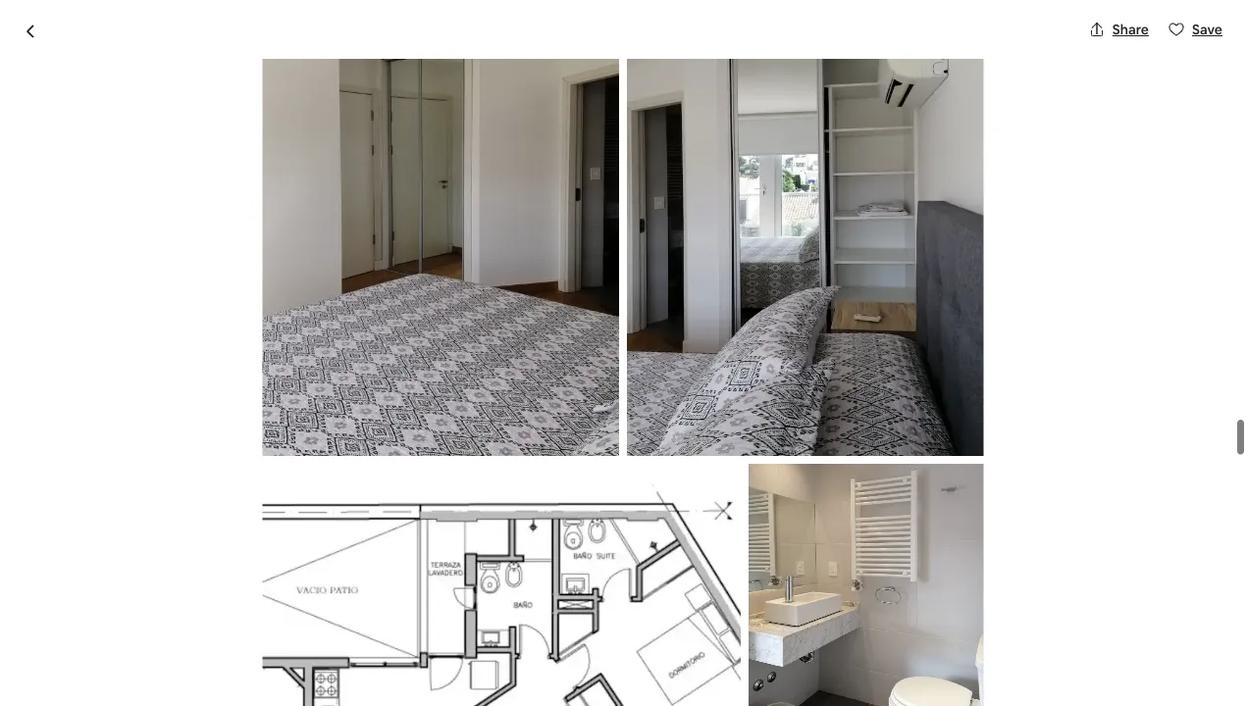 Task type: locate. For each thing, give the bounding box(es) containing it.
None search field
[[451, 16, 796, 63]]

1 horizontal spatial ·
[[312, 143, 316, 163]]

0 vertical spatial ·
[[312, 143, 316, 163]]

by
[[327, 578, 352, 606]]

dialog
[[0, 0, 1247, 707]]

1 vertical spatial ·
[[299, 612, 303, 632]]

entire
[[79, 578, 138, 606]]

dialog containing share
[[0, 0, 1247, 707]]

1 horizontal spatial 2
[[306, 612, 315, 632]]

0 horizontal spatial 2
[[247, 612, 256, 632]]

dormitorio principal - suite. image
[[627, 0, 984, 457], [627, 0, 984, 457]]

1 2 from the left
[[247, 612, 256, 632]]

10/26/2023 button
[[830, 654, 1143, 707]]

bright
[[79, 100, 152, 133]]

to
[[369, 100, 396, 133]]

2 left beds
[[247, 612, 256, 632]]

·
[[312, 143, 316, 163], [299, 612, 303, 632]]

bright apartment close to the seafront image 2 image
[[631, 187, 896, 367]]

$51 night
[[830, 604, 906, 632]]

· right beds
[[299, 612, 303, 632]]

share
[[1113, 21, 1150, 38]]

2 2 from the left
[[306, 612, 315, 632]]

0 horizontal spatial ·
[[299, 612, 303, 632]]

en-suite master bedroom bathroom. image
[[749, 465, 984, 707], [749, 465, 984, 707]]

the
[[401, 100, 442, 133]]

bright apartment close to the seafront image 5 image
[[904, 375, 1168, 548]]

bright apartment close to the seafront superhost · montevideo, uruguay
[[79, 100, 551, 163]]

· inside bright apartment close to the seafront superhost · montevideo, uruguay
[[312, 143, 316, 163]]

2 left baths
[[306, 612, 315, 632]]

montevideo, uruguay button
[[324, 139, 462, 163]]

beds
[[260, 612, 296, 632]]

fabrizio jorge is a superhost. learn more about fabrizio jorge. image
[[659, 579, 714, 634], [659, 579, 714, 634]]

dormitorio principal - suite image
[[263, 0, 620, 457], [263, 0, 620, 457]]

· down close
[[312, 143, 316, 163]]

share button
[[1082, 13, 1158, 46]]

2
[[247, 612, 256, 632], [306, 612, 315, 632]]

floor plan of the apartment, two bedrooms, one with the en-suite bathroom, another full bathroom, living room, dining room and large integrated kitchen. laundry terrace linked to the kitchen. image
[[263, 465, 741, 707], [263, 465, 741, 707]]



Task type: describe. For each thing, give the bounding box(es) containing it.
fabrizio jorge
[[356, 578, 500, 606]]

hosted
[[251, 578, 322, 606]]

profile element
[[820, 0, 1168, 79]]

· inside the entire rental unit hosted by fabrizio jorge 2 beds · 2 baths
[[299, 612, 303, 632]]

bright apartment close to the seafront image 4 image
[[904, 187, 1168, 367]]

save
[[1193, 21, 1223, 38]]

10/26/2023
[[841, 680, 913, 698]]

baths
[[318, 612, 359, 632]]

night
[[868, 610, 906, 630]]

uruguay
[[408, 142, 462, 160]]

save button
[[1161, 13, 1231, 46]]

montevideo,
[[324, 142, 405, 160]]

rental
[[143, 578, 202, 606]]

$51
[[830, 604, 864, 632]]

bright apartment close to the seafront image 3 image
[[631, 375, 896, 548]]

unit
[[206, 578, 246, 606]]

superhost
[[240, 142, 305, 160]]

entire rental unit hosted by fabrizio jorge 2 beds · 2 baths
[[79, 578, 500, 632]]

bright apartment close to the seafront image 1 image
[[79, 187, 623, 548]]

seafront
[[447, 100, 551, 133]]

apartment
[[157, 100, 291, 133]]

close
[[296, 100, 364, 133]]



Task type: vqa. For each thing, say whether or not it's contained in the screenshot.
attend,
no



